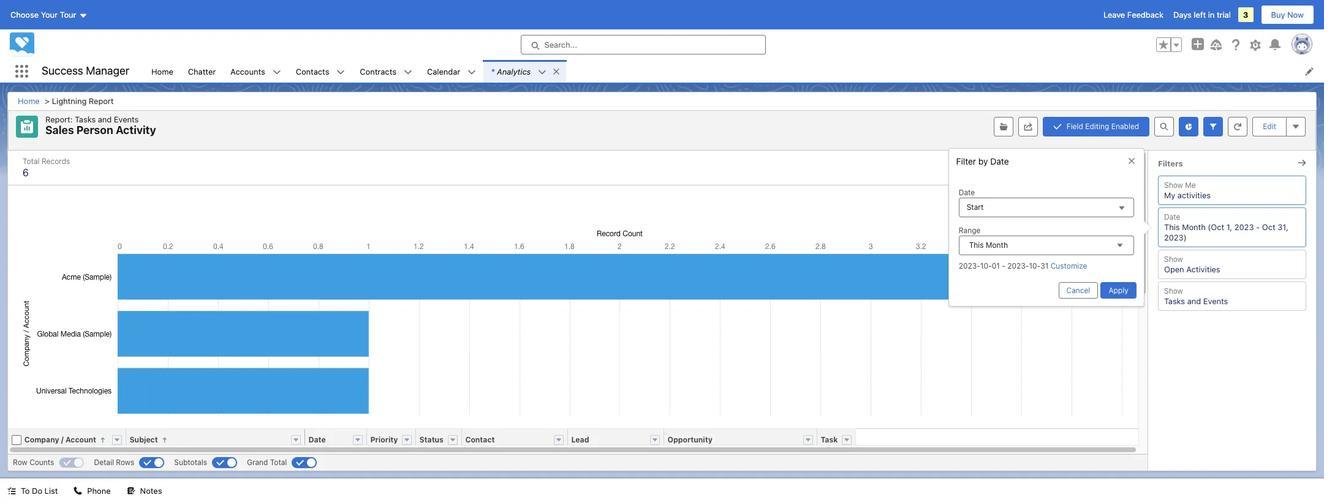 Task type: locate. For each thing, give the bounding box(es) containing it.
text default image for to do list
[[7, 488, 16, 496]]

text default image inside accounts list item
[[273, 68, 281, 76]]

text default image left to
[[7, 488, 16, 496]]

to do list button
[[0, 479, 65, 504]]

text default image left notes
[[127, 488, 135, 496]]

contacts list item
[[289, 60, 353, 83]]

now
[[1288, 10, 1305, 20]]

success manager
[[42, 65, 129, 77]]

buy now button
[[1261, 5, 1315, 25]]

calendar list item
[[420, 60, 484, 83]]

text default image right the contracts
[[404, 68, 413, 76]]

text default image inside the contacts list item
[[337, 68, 345, 76]]

feedback
[[1128, 10, 1164, 20]]

text default image for accounts
[[273, 68, 281, 76]]

group
[[1157, 37, 1183, 52]]

text default image left phone
[[74, 488, 82, 496]]

accounts list item
[[223, 60, 289, 83]]

text default image right accounts
[[273, 68, 281, 76]]

notes button
[[119, 479, 169, 504]]

success
[[42, 65, 83, 77]]

list item containing *
[[484, 60, 567, 83]]

choose
[[10, 10, 39, 20]]

contracts link
[[353, 60, 404, 83]]

text default image right the contacts
[[337, 68, 345, 76]]

tour
[[60, 10, 76, 20]]

calendar
[[427, 67, 461, 76]]

contracts
[[360, 67, 397, 76]]

list
[[144, 60, 1325, 83]]

text default image inside calendar list item
[[468, 68, 477, 76]]

text default image left *
[[468, 68, 477, 76]]

search...
[[545, 40, 577, 50]]

text default image
[[552, 67, 561, 76], [273, 68, 281, 76], [404, 68, 413, 76], [468, 68, 477, 76], [538, 68, 547, 76]]

buy
[[1272, 10, 1286, 20]]

text default image inside notes button
[[127, 488, 135, 496]]

text default image inside contracts list item
[[404, 68, 413, 76]]

accounts link
[[223, 60, 273, 83]]

home
[[151, 67, 173, 76]]

chatter
[[188, 67, 216, 76]]

text default image inside phone button
[[74, 488, 82, 496]]

days
[[1174, 10, 1192, 20]]

text default image for phone
[[74, 488, 82, 496]]

text default image
[[337, 68, 345, 76], [7, 488, 16, 496], [74, 488, 82, 496], [127, 488, 135, 496]]

text default image inside to do list button
[[7, 488, 16, 496]]

list item
[[484, 60, 567, 83]]



Task type: vqa. For each thing, say whether or not it's contained in the screenshot.
record
no



Task type: describe. For each thing, give the bounding box(es) containing it.
contacts link
[[289, 60, 337, 83]]

chatter link
[[181, 60, 223, 83]]

leave feedback
[[1104, 10, 1164, 20]]

your
[[41, 10, 58, 20]]

* analytics
[[491, 67, 531, 76]]

choose your tour button
[[10, 5, 88, 25]]

list containing home
[[144, 60, 1325, 83]]

accounts
[[231, 67, 265, 76]]

in
[[1209, 10, 1215, 20]]

search... button
[[521, 35, 766, 55]]

text default image right analytics
[[538, 68, 547, 76]]

phone
[[87, 487, 111, 497]]

home link
[[144, 60, 181, 83]]

trial
[[1218, 10, 1232, 20]]

buy now
[[1272, 10, 1305, 20]]

text default image for notes
[[127, 488, 135, 496]]

manager
[[86, 65, 129, 77]]

phone button
[[66, 479, 118, 504]]

choose your tour
[[10, 10, 76, 20]]

3
[[1244, 10, 1249, 20]]

contracts list item
[[353, 60, 420, 83]]

do
[[32, 487, 42, 497]]

contacts
[[296, 67, 329, 76]]

text default image down search...
[[552, 67, 561, 76]]

to do list
[[21, 487, 58, 497]]

to
[[21, 487, 30, 497]]

text default image for contracts
[[404, 68, 413, 76]]

calendar link
[[420, 60, 468, 83]]

notes
[[140, 487, 162, 497]]

leave feedback link
[[1104, 10, 1164, 20]]

text default image for calendar
[[468, 68, 477, 76]]

*
[[491, 67, 495, 76]]

left
[[1194, 10, 1207, 20]]

analytics
[[497, 67, 531, 76]]

days left in trial
[[1174, 10, 1232, 20]]

list
[[45, 487, 58, 497]]

leave
[[1104, 10, 1126, 20]]



